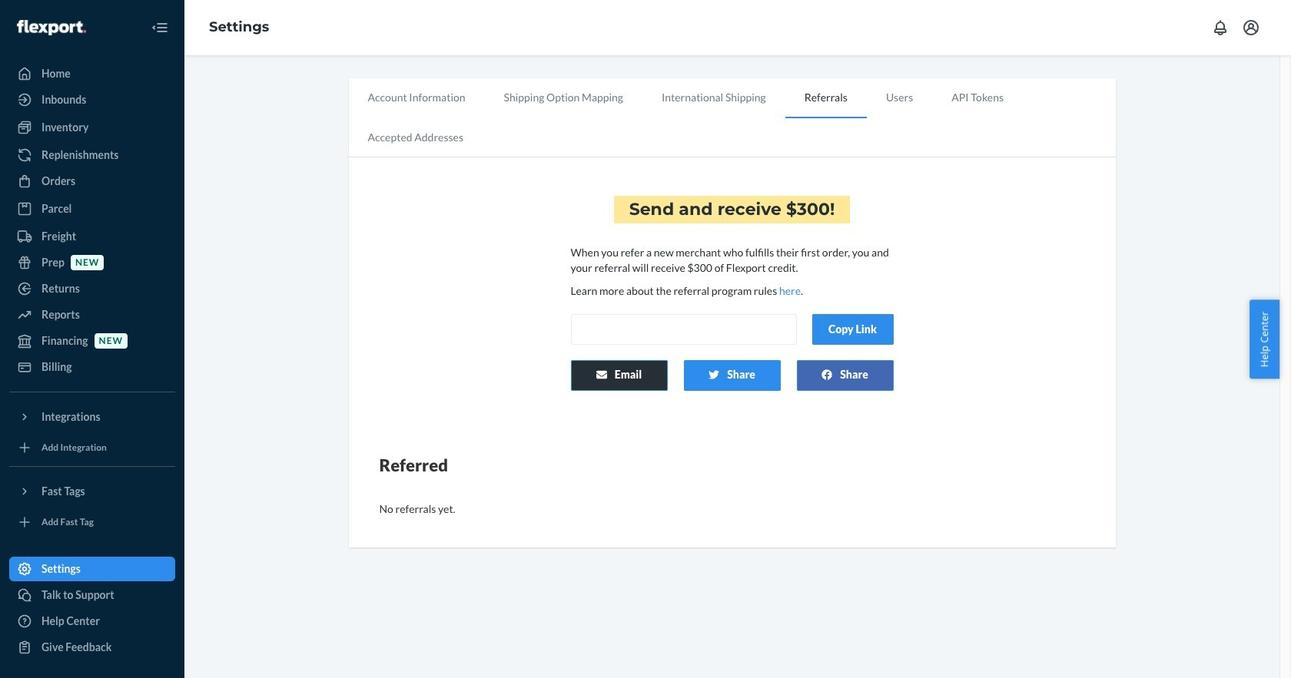 Task type: locate. For each thing, give the bounding box(es) containing it.
tab list
[[349, 78, 1116, 158]]

None text field
[[571, 315, 797, 345]]

open account menu image
[[1242, 18, 1261, 37]]

tab
[[349, 78, 485, 117], [485, 78, 643, 117], [643, 78, 786, 117], [786, 78, 867, 118], [867, 78, 933, 117], [933, 78, 1023, 117], [349, 118, 483, 157]]

flexport logo image
[[17, 20, 86, 35]]

close navigation image
[[151, 18, 169, 37]]

twitter image
[[709, 370, 720, 380]]

open notifications image
[[1212, 18, 1230, 37]]

facebook image
[[822, 370, 833, 380]]



Task type: describe. For each thing, give the bounding box(es) containing it.
envelope image
[[596, 370, 607, 380]]



Task type: vqa. For each thing, say whether or not it's contained in the screenshot.
Close Navigation image
yes



